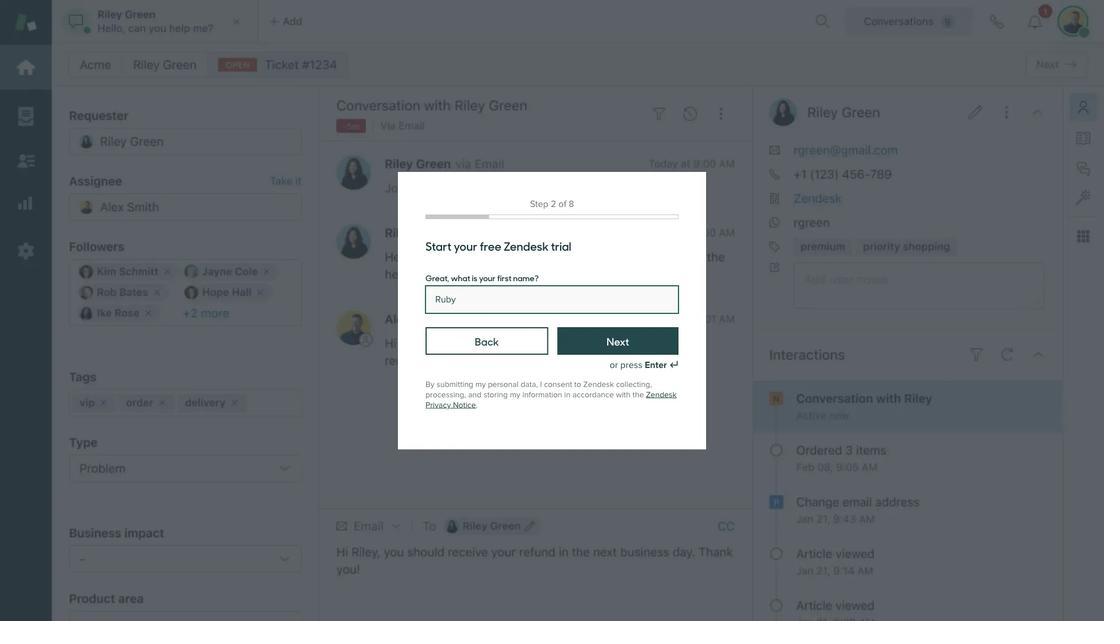 Task type: describe. For each thing, give the bounding box(es) containing it.
name?
[[513, 272, 539, 283]]

enter
[[645, 360, 667, 371]]

personal
[[488, 380, 519, 389]]

great,
[[426, 272, 449, 283]]

storing
[[484, 390, 508, 399]]

zendesk privacy notice link
[[426, 390, 677, 410]]

notice
[[453, 400, 476, 410]]

zendesk inside the zendesk privacy notice
[[646, 390, 677, 399]]

submitting
[[437, 380, 474, 389]]

zendesk inside by submitting my personal data, i consent to zendesk collecting, processing, and storing my information in accordance with the
[[584, 380, 614, 389]]

is
[[472, 272, 478, 283]]

0 vertical spatial my
[[476, 380, 486, 389]]

of
[[559, 199, 567, 210]]

press
[[621, 360, 643, 371]]

or
[[610, 360, 618, 371]]

step 2 of 8
[[530, 199, 574, 210]]

1 vertical spatial your
[[479, 272, 496, 283]]

start
[[426, 237, 452, 254]]

to
[[575, 380, 582, 389]]

Great, what is your first name? text field
[[426, 286, 679, 313]]

by submitting my personal data, i consent to zendesk collecting, processing, and storing my information in accordance with the
[[426, 380, 652, 399]]

by
[[426, 380, 435, 389]]

the
[[633, 390, 644, 399]]

back
[[475, 334, 499, 348]]

next button
[[558, 327, 679, 355]]

or press enter
[[610, 360, 667, 371]]

and
[[468, 390, 482, 399]]

free
[[480, 237, 502, 254]]

product ui image
[[0, 0, 1105, 621]]

what
[[451, 272, 471, 283]]

8
[[569, 199, 574, 210]]

next
[[607, 334, 630, 348]]



Task type: locate. For each thing, give the bounding box(es) containing it.
data,
[[521, 380, 538, 389]]

0 vertical spatial zendesk
[[504, 237, 549, 254]]

0 horizontal spatial zendesk
[[504, 237, 549, 254]]

step
[[530, 199, 549, 210]]

1 vertical spatial my
[[510, 390, 521, 399]]

my down personal
[[510, 390, 521, 399]]

zendesk right the the
[[646, 390, 677, 399]]

2
[[551, 199, 556, 210]]

i
[[540, 380, 542, 389]]

accordance
[[573, 390, 614, 399]]

in
[[565, 390, 571, 399]]

my up and
[[476, 380, 486, 389]]

1 vertical spatial zendesk
[[584, 380, 614, 389]]

your right is
[[479, 272, 496, 283]]

1 horizontal spatial zendesk
[[584, 380, 614, 389]]

first
[[497, 272, 512, 283]]

collecting,
[[616, 380, 652, 389]]

your
[[454, 237, 478, 254], [479, 272, 496, 283]]

1 horizontal spatial your
[[479, 272, 496, 283]]

2 horizontal spatial zendesk
[[646, 390, 677, 399]]

zendesk privacy notice
[[426, 390, 677, 410]]

processing,
[[426, 390, 466, 399]]

zendesk up accordance
[[584, 380, 614, 389]]

back button
[[426, 327, 548, 355]]

0 horizontal spatial your
[[454, 237, 478, 254]]

with
[[616, 390, 631, 399]]

great, what is your first name?
[[426, 272, 539, 283]]

your left free
[[454, 237, 478, 254]]

my
[[476, 380, 486, 389], [510, 390, 521, 399]]

trial
[[551, 237, 572, 254]]

information
[[523, 390, 562, 399]]

0 horizontal spatial my
[[476, 380, 486, 389]]

enter image
[[670, 361, 679, 370]]

0 vertical spatial your
[[454, 237, 478, 254]]

2 vertical spatial zendesk
[[646, 390, 677, 399]]

zendesk
[[504, 237, 549, 254], [584, 380, 614, 389], [646, 390, 677, 399]]

start your free zendesk trial
[[426, 237, 572, 254]]

.
[[476, 400, 478, 410]]

1 horizontal spatial my
[[510, 390, 521, 399]]

consent
[[544, 380, 572, 389]]

zendesk up "name?"
[[504, 237, 549, 254]]

privacy
[[426, 400, 451, 410]]



Task type: vqa. For each thing, say whether or not it's contained in the screenshot.
the left Zendesk
yes



